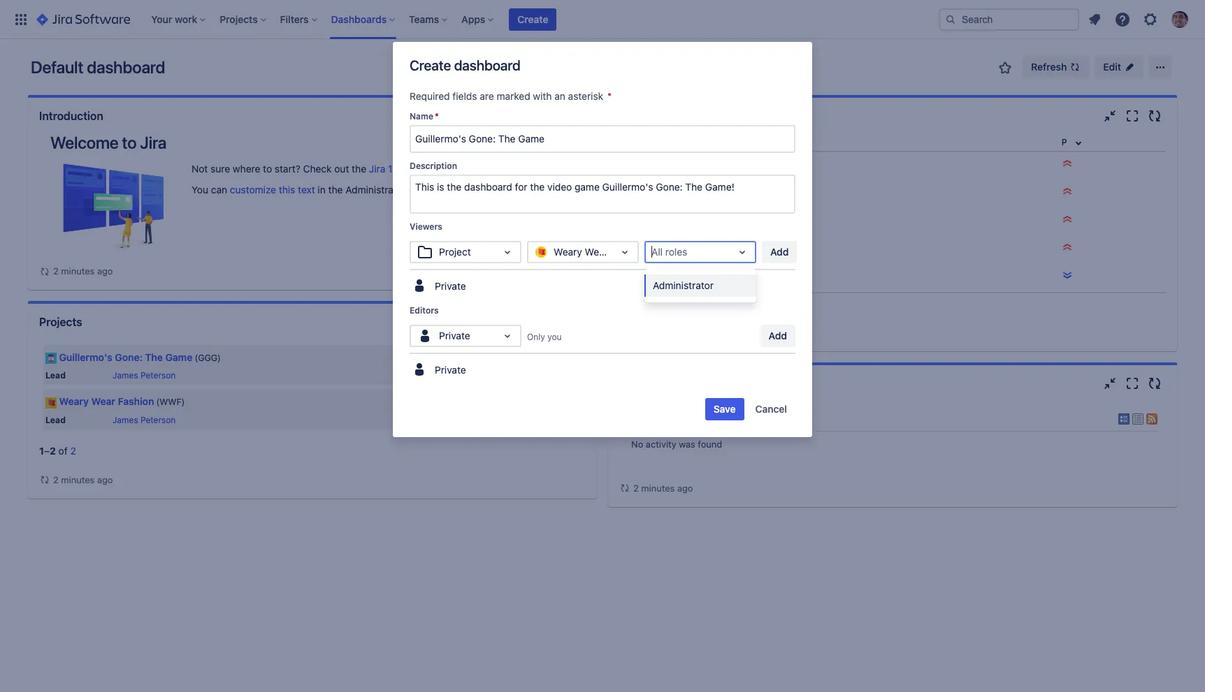 Task type: describe. For each thing, give the bounding box(es) containing it.
you
[[548, 332, 562, 343]]

2 minutes ago for introduction
[[53, 266, 113, 277]]

an
[[555, 90, 566, 102]]

lead for weary wear fashion
[[45, 415, 66, 425]]

2 link
[[70, 445, 76, 457]]

screen
[[723, 271, 755, 282]]

open image for project
[[499, 244, 516, 261]]

introduction region
[[39, 133, 586, 279]]

5 link
[[656, 298, 662, 310]]

0 horizontal spatial 5
[[635, 298, 641, 310]]

wear for weary wear fashion (wwf)
[[91, 396, 115, 408]]

james peterson for the
[[113, 371, 176, 381]]

weary for weary wear fashion
[[554, 246, 582, 258]]

–
[[44, 445, 50, 457]]

lead for guillermo's gone: the game
[[45, 371, 66, 381]]

start
[[699, 271, 721, 282]]

not
[[192, 163, 208, 175]]

0 horizontal spatial jira
[[140, 133, 167, 152]]

1 inside projects region
[[39, 445, 44, 457]]

are
[[480, 90, 494, 102]]

you can customize this text in the administration section.
[[192, 184, 449, 196]]

welcome to jira
[[50, 133, 167, 152]]

1 vertical spatial the
[[328, 184, 343, 196]]

customize this text link
[[230, 184, 315, 196]]

training
[[496, 163, 530, 175]]

an arrow curved in a circular way on the button that refreshes the dashboard image for activity streams region
[[619, 483, 631, 495]]

an arrow curved in a circular way on the button that refreshes the dashboard image
[[39, 266, 50, 277]]

of inside projects region
[[59, 445, 68, 457]]

wwf- for 2
[[641, 187, 670, 199]]

create banner
[[0, 0, 1205, 39]]

atlassian training course link
[[453, 163, 563, 175]]

activity streams region
[[619, 402, 1166, 496]]

5 of 5
[[635, 298, 662, 310]]

james peterson for fashion
[[113, 415, 176, 425]]

gg start screen link
[[681, 271, 755, 282]]

guillermo's gone: the game (ggg)
[[59, 352, 221, 364]]

guide
[[406, 163, 431, 175]]

edit icon image
[[1124, 62, 1135, 73]]

edit
[[1103, 61, 1121, 73]]

2 left 2 link
[[50, 445, 56, 457]]

peterson for fashion
[[141, 415, 176, 425]]

your company jira
[[628, 409, 773, 429]]

text
[[298, 184, 315, 196]]

refresh button
[[1023, 56, 1089, 78]]

james for gone:
[[113, 371, 138, 381]]

minutes for introduction
[[61, 266, 95, 277]]

only
[[527, 332, 545, 343]]

maximize activity streams image
[[1124, 375, 1141, 392]]

create for create
[[518, 13, 548, 25]]

wwf-5 link
[[641, 243, 676, 254]]

1 inside assigned to me "region"
[[667, 271, 672, 282]]

minimize introduction image
[[522, 108, 538, 124]]

name
[[410, 111, 433, 122]]

product
[[681, 187, 717, 199]]

assigned to me region
[[619, 134, 1166, 340]]

refresh assigned to me image
[[1147, 108, 1163, 124]]

listing
[[720, 187, 750, 199]]

fields
[[453, 90, 477, 102]]

introduction
[[39, 110, 103, 122]]

administrator
[[653, 280, 714, 292]]

company
[[664, 409, 735, 429]]

your
[[628, 409, 661, 429]]

1 vertical spatial private
[[439, 330, 470, 342]]

add button for private
[[760, 325, 796, 347]]

add for private
[[769, 330, 787, 342]]

1 horizontal spatial 5
[[656, 298, 662, 310]]

ggg-1 link
[[641, 271, 672, 282]]

you
[[192, 184, 208, 196]]

star default dashboard image
[[997, 59, 1014, 76]]

2 inside activity streams region
[[633, 483, 639, 494]]

of inside assigned to me "region"
[[644, 298, 653, 310]]

asterisk
[[568, 90, 603, 102]]

where
[[233, 163, 260, 175]]

open image for weary wear fashion
[[617, 244, 633, 261]]

create button
[[509, 8, 557, 30]]

(ggg)
[[195, 353, 221, 364]]

all
[[652, 246, 663, 258]]

2 right the –
[[70, 445, 76, 457]]

jira 101 guide link
[[369, 163, 431, 175]]

gone:
[[115, 352, 143, 364]]

cancel button
[[747, 398, 796, 421]]

add for project
[[770, 246, 789, 258]]

ggg-1
[[641, 271, 672, 282]]

2 minutes ago inside activity streams region
[[633, 483, 693, 494]]

no activity was found
[[631, 439, 722, 451]]

out
[[334, 163, 349, 175]]

check
[[303, 163, 332, 175]]

start?
[[275, 163, 301, 175]]

cancel
[[755, 403, 787, 415]]

1 horizontal spatial *
[[608, 90, 612, 102]]

wear for weary wear fashion
[[585, 246, 608, 258]]

welcome
[[50, 133, 119, 152]]

gg start screen
[[681, 271, 755, 282]]

only you
[[527, 332, 562, 343]]

james for wear
[[113, 415, 138, 425]]

product listing design silos link
[[681, 187, 808, 199]]

default dashboard
[[31, 57, 165, 77]]

design
[[752, 187, 784, 199]]

dashboard for create dashboard
[[454, 57, 521, 73]]

ago inside activity streams region
[[677, 483, 693, 494]]

this
[[279, 184, 295, 196]]

weary wear fashion (wwf)
[[59, 396, 185, 408]]

and
[[433, 163, 450, 175]]

2 inside assigned to me "region"
[[670, 187, 676, 199]]

projects
[[39, 316, 82, 329]]

all roles
[[652, 246, 688, 258]]

default
[[31, 57, 83, 77]]

site
[[681, 243, 699, 254]]

101
[[388, 163, 403, 175]]

task image for wwf-2
[[624, 187, 636, 199]]

create for create dashboard
[[410, 57, 451, 73]]

administration
[[346, 184, 411, 196]]

james peterson link for the
[[113, 371, 176, 381]]

in
[[318, 184, 326, 196]]



Task type: vqa. For each thing, say whether or not it's contained in the screenshot.
guide
yes



Task type: locate. For each thing, give the bounding box(es) containing it.
0 horizontal spatial 1
[[39, 445, 44, 457]]

jira software image
[[36, 11, 130, 28], [36, 11, 130, 28]]

2 peterson from the top
[[141, 415, 176, 425]]

private for project
[[435, 281, 466, 293]]

launch
[[701, 243, 734, 254]]

dashboard
[[87, 57, 165, 77], [454, 57, 521, 73]]

1 open image from the left
[[499, 244, 516, 261]]

silos
[[786, 187, 808, 199]]

wear down the this is the dashboard for the video game guillermo's gone: the game! text box
[[585, 246, 608, 258]]

1 horizontal spatial dashboard
[[454, 57, 521, 73]]

2 lead from the top
[[45, 415, 66, 425]]

(wwf)
[[156, 397, 185, 408]]

1 vertical spatial create
[[410, 57, 451, 73]]

peterson down the
[[141, 371, 176, 381]]

Editors text field
[[417, 329, 419, 343]]

0 vertical spatial highest image
[[1062, 214, 1073, 225]]

1 horizontal spatial open image
[[617, 244, 633, 261]]

0 vertical spatial add button
[[762, 241, 797, 264]]

2 james peterson link from the top
[[113, 415, 176, 425]]

dashboard up are
[[454, 57, 521, 73]]

private down editors
[[435, 365, 466, 376]]

0 vertical spatial 1
[[667, 271, 672, 282]]

2 down the 1 – 2 of 2
[[53, 474, 59, 486]]

2 open image from the left
[[617, 244, 633, 261]]

wwf- up ggg-1 'link'
[[641, 243, 670, 254]]

2 inside introduction region
[[53, 266, 59, 277]]

fashion left all
[[611, 246, 646, 258]]

minutes right an arrow curved in a circular way on the button that refreshes the dashboard image
[[61, 266, 95, 277]]

0 horizontal spatial open image
[[499, 328, 516, 345]]

2 james peterson from the top
[[113, 415, 176, 425]]

open image left the only
[[499, 328, 516, 345]]

fashion inside projects region
[[118, 396, 154, 408]]

0 vertical spatial weary
[[554, 246, 582, 258]]

to left start? at left
[[263, 163, 272, 175]]

james peterson link for fashion
[[113, 415, 176, 425]]

5 down ggg-1 'link'
[[656, 298, 662, 310]]

wear inside projects region
[[91, 396, 115, 408]]

0 vertical spatial wear
[[585, 246, 608, 258]]

* right "asterisk"
[[608, 90, 612, 102]]

1 horizontal spatial weary
[[554, 246, 582, 258]]

required fields are marked with an asterisk *
[[410, 90, 612, 102]]

site launch link
[[681, 243, 734, 254]]

ago for projects
[[97, 474, 113, 486]]

1 vertical spatial wear
[[91, 396, 115, 408]]

fashion for weary wear fashion (wwf)
[[118, 396, 154, 408]]

2 james from the top
[[113, 415, 138, 425]]

0 horizontal spatial weary
[[59, 396, 89, 408]]

task image left all
[[624, 243, 636, 254]]

marked
[[497, 90, 530, 102]]

1 horizontal spatial to
[[263, 163, 272, 175]]

fashion for weary wear fashion
[[611, 246, 646, 258]]

james peterson
[[113, 371, 176, 381], [113, 415, 176, 425]]

private for private
[[435, 365, 466, 376]]

1 dashboard from the left
[[87, 57, 165, 77]]

atlassian
[[453, 163, 493, 175]]

1 horizontal spatial 1
[[667, 271, 672, 282]]

0 vertical spatial create
[[518, 13, 548, 25]]

5 right all
[[670, 243, 676, 254]]

2 highest image from the top
[[1062, 242, 1073, 253]]

peterson for the
[[141, 371, 176, 381]]

the
[[352, 163, 366, 175], [328, 184, 343, 196]]

of left 2 link
[[59, 445, 68, 457]]

wwf-2 link
[[641, 187, 676, 199]]

private down project
[[435, 281, 466, 293]]

highest image
[[1062, 158, 1073, 169], [1062, 186, 1073, 197]]

not sure where to start? check out the jira 101 guide and atlassian training course .
[[192, 163, 566, 175]]

0 horizontal spatial the
[[328, 184, 343, 196]]

1 vertical spatial peterson
[[141, 415, 176, 425]]

refresh
[[1031, 61, 1067, 73]]

course
[[533, 163, 563, 175]]

5 left 5 link on the top right
[[635, 298, 641, 310]]

weary wear fashion link
[[59, 396, 154, 408]]

ago for introduction
[[97, 266, 113, 277]]

0 vertical spatial lead
[[45, 371, 66, 381]]

0 horizontal spatial fashion
[[118, 396, 154, 408]]

maximize assigned to me image
[[1124, 108, 1141, 124]]

2 task image from the top
[[624, 243, 636, 254]]

0 vertical spatial task image
[[624, 187, 636, 199]]

guillermo's
[[59, 352, 112, 364]]

the
[[145, 352, 163, 364]]

1 horizontal spatial fashion
[[611, 246, 646, 258]]

1 vertical spatial weary
[[59, 396, 89, 408]]

weary down the this is the dashboard for the video game guillermo's gone: the game! text box
[[554, 246, 582, 258]]

peterson
[[141, 371, 176, 381], [141, 415, 176, 425]]

2 minutes ago down activity
[[633, 483, 693, 494]]

peterson down the (wwf)
[[141, 415, 176, 425]]

0 vertical spatial jira
[[140, 133, 167, 152]]

0 vertical spatial to
[[122, 133, 137, 152]]

open image left all
[[617, 244, 633, 261]]

task image for wwf-5
[[624, 243, 636, 254]]

viewers
[[410, 222, 442, 232]]

2 wwf- from the top
[[641, 243, 670, 254]]

1 james peterson from the top
[[113, 371, 176, 381]]

ago inside introduction region
[[97, 266, 113, 277]]

add button
[[762, 241, 797, 264], [760, 325, 796, 347]]

minutes inside activity streams region
[[641, 483, 675, 494]]

1 horizontal spatial jira
[[369, 163, 385, 175]]

0 vertical spatial the
[[352, 163, 366, 175]]

1 vertical spatial to
[[263, 163, 272, 175]]

dashboard right "default"
[[87, 57, 165, 77]]

2 minutes ago
[[53, 266, 113, 277], [53, 474, 113, 486], [633, 483, 693, 494]]

an arrow curved in a circular way on the button that refreshes the dashboard image
[[39, 475, 50, 486], [619, 483, 631, 495]]

0 horizontal spatial create
[[410, 57, 451, 73]]

p
[[1062, 137, 1067, 148]]

1 left 2 link
[[39, 445, 44, 457]]

primary element
[[8, 0, 940, 39]]

of
[[644, 298, 653, 310], [59, 445, 68, 457]]

2 down no
[[633, 483, 639, 494]]

0 vertical spatial add
[[770, 246, 789, 258]]

project
[[439, 246, 471, 258]]

wwf- left product
[[641, 187, 670, 199]]

1 peterson from the top
[[141, 371, 176, 381]]

jira
[[739, 409, 773, 429]]

1 vertical spatial highest image
[[1062, 186, 1073, 197]]

save button
[[705, 398, 744, 421]]

wwf-5 site launch
[[641, 243, 734, 254]]

to
[[122, 133, 137, 152], [263, 163, 272, 175]]

2 minutes ago down 2 link
[[53, 474, 113, 486]]

*
[[608, 90, 612, 102], [435, 111, 439, 122]]

search image
[[945, 14, 956, 25]]

1 vertical spatial highest image
[[1062, 242, 1073, 253]]

0 vertical spatial james peterson link
[[113, 371, 176, 381]]

customize
[[230, 184, 276, 196]]

create dashboard
[[410, 57, 521, 73]]

2 highest image from the top
[[1062, 186, 1073, 197]]

1 vertical spatial task image
[[624, 243, 636, 254]]

minutes down 2 link
[[61, 474, 95, 486]]

lead up the 1 – 2 of 2
[[45, 415, 66, 425]]

james peterson link down "guillermo's gone: the game (ggg)"
[[113, 371, 176, 381]]

0 vertical spatial open image
[[734, 244, 751, 261]]

required
[[410, 90, 450, 102]]

found
[[698, 439, 722, 451]]

2 horizontal spatial 5
[[670, 243, 676, 254]]

1 vertical spatial fashion
[[118, 396, 154, 408]]

lead
[[45, 371, 66, 381], [45, 415, 66, 425]]

1 horizontal spatial the
[[352, 163, 366, 175]]

edit link
[[1095, 56, 1144, 78]]

1 vertical spatial james
[[113, 415, 138, 425]]

of left 5 link on the top right
[[644, 298, 653, 310]]

1 vertical spatial lead
[[45, 415, 66, 425]]

jira left 101
[[369, 163, 385, 175]]

create inside button
[[518, 13, 548, 25]]

minutes down activity
[[641, 483, 675, 494]]

Description text field
[[410, 175, 796, 214]]

task image left wwf-2 link
[[624, 187, 636, 199]]

refresh activity streams image
[[1147, 375, 1163, 392]]

1 task image from the top
[[624, 187, 636, 199]]

no
[[631, 439, 643, 451]]

wwf-2 product listing design silos
[[641, 187, 808, 199]]

1 horizontal spatial an arrow curved in a circular way on the button that refreshes the dashboard image
[[619, 483, 631, 495]]

1 vertical spatial 1
[[39, 445, 44, 457]]

2
[[670, 187, 676, 199], [53, 266, 59, 277], [50, 445, 56, 457], [70, 445, 76, 457], [53, 474, 59, 486], [633, 483, 639, 494]]

0 horizontal spatial an arrow curved in a circular way on the button that refreshes the dashboard image
[[39, 475, 50, 486]]

fashion left the (wwf)
[[118, 396, 154, 408]]

2 minutes ago right an arrow curved in a circular way on the button that refreshes the dashboard image
[[53, 266, 113, 277]]

sure
[[211, 163, 230, 175]]

ggg-
[[641, 271, 667, 282]]

open image
[[499, 244, 516, 261], [617, 244, 633, 261]]

0 vertical spatial highest image
[[1062, 158, 1073, 169]]

an arrow curved in a circular way on the button that refreshes the dashboard image inside projects region
[[39, 475, 50, 486]]

lowest image
[[1062, 270, 1073, 281]]

2 left product
[[670, 187, 676, 199]]

dashboard for default dashboard
[[87, 57, 165, 77]]

2 minutes ago inside introduction region
[[53, 266, 113, 277]]

minutes
[[61, 266, 95, 277], [61, 474, 95, 486], [641, 483, 675, 494]]

0 horizontal spatial dashboard
[[87, 57, 165, 77]]

1 vertical spatial wwf-
[[641, 243, 670, 254]]

with
[[533, 90, 552, 102]]

1 horizontal spatial of
[[644, 298, 653, 310]]

minutes for projects
[[61, 474, 95, 486]]

0 vertical spatial james peterson
[[113, 371, 176, 381]]

0 horizontal spatial *
[[435, 111, 439, 122]]

guillermo's gone: the game link
[[59, 352, 192, 364]]

projects region
[[39, 340, 586, 488]]

.
[[563, 163, 566, 175]]

0 horizontal spatial of
[[59, 445, 68, 457]]

james down the guillermo's gone: the game link
[[113, 371, 138, 381]]

editors
[[410, 306, 439, 316]]

0 vertical spatial of
[[644, 298, 653, 310]]

refresh introduction image
[[566, 108, 583, 124]]

private right editors text box
[[439, 330, 470, 342]]

1 lead from the top
[[45, 371, 66, 381]]

weary wear fashion
[[554, 246, 646, 258]]

1 vertical spatial open image
[[499, 328, 516, 345]]

wear down guillermo's
[[91, 396, 115, 408]]

weary for weary wear fashion (wwf)
[[59, 396, 89, 408]]

add button for project
[[762, 241, 797, 264]]

was
[[679, 439, 695, 451]]

1 vertical spatial james peterson
[[113, 415, 176, 425]]

open image right project
[[499, 244, 516, 261]]

jira right welcome
[[140, 133, 167, 152]]

0 horizontal spatial open image
[[499, 244, 516, 261]]

2 vertical spatial private
[[435, 365, 466, 376]]

to right welcome
[[122, 133, 137, 152]]

weary down guillermo's
[[59, 396, 89, 408]]

activity
[[646, 439, 677, 451]]

james peterson down weary wear fashion (wwf)
[[113, 415, 176, 425]]

ago inside projects region
[[97, 474, 113, 486]]

None field
[[411, 127, 794, 152]]

1 vertical spatial *
[[435, 111, 439, 122]]

2 dashboard from the left
[[454, 57, 521, 73]]

maximize introduction image
[[544, 108, 561, 124]]

1 horizontal spatial create
[[518, 13, 548, 25]]

1 vertical spatial add
[[769, 330, 787, 342]]

1 highest image from the top
[[1062, 158, 1073, 169]]

2 minutes ago inside projects region
[[53, 474, 113, 486]]

1 vertical spatial james peterson link
[[113, 415, 176, 425]]

0 vertical spatial peterson
[[141, 371, 176, 381]]

wwf-
[[641, 187, 670, 199], [641, 243, 670, 254]]

open image
[[734, 244, 751, 261], [499, 328, 516, 345]]

1 wwf- from the top
[[641, 187, 670, 199]]

0 vertical spatial private
[[435, 281, 466, 293]]

1 vertical spatial add button
[[760, 325, 796, 347]]

2 right an arrow curved in a circular way on the button that refreshes the dashboard image
[[53, 266, 59, 277]]

1 horizontal spatial wear
[[585, 246, 608, 258]]

0 vertical spatial *
[[608, 90, 612, 102]]

minutes inside projects region
[[61, 474, 95, 486]]

5
[[670, 243, 676, 254], [635, 298, 641, 310], [656, 298, 662, 310]]

1
[[667, 271, 672, 282], [39, 445, 44, 457]]

highest image
[[1062, 214, 1073, 225], [1062, 242, 1073, 253]]

1 highest image from the top
[[1062, 214, 1073, 225]]

1 vertical spatial jira
[[369, 163, 385, 175]]

1 horizontal spatial open image
[[734, 244, 751, 261]]

task image
[[624, 187, 636, 199], [624, 243, 636, 254]]

1 vertical spatial of
[[59, 445, 68, 457]]

james
[[113, 371, 138, 381], [113, 415, 138, 425]]

0 vertical spatial fashion
[[611, 246, 646, 258]]

1 james from the top
[[113, 371, 138, 381]]

None text field
[[652, 245, 654, 259]]

Search field
[[940, 8, 1079, 30]]

fashion
[[611, 246, 646, 258], [118, 396, 154, 408]]

description
[[410, 161, 457, 171]]

2 minutes ago for projects
[[53, 474, 113, 486]]

1 left gg
[[667, 271, 672, 282]]

refresh image
[[1070, 62, 1081, 73]]

an arrow curved in a circular way on the button that refreshes the dashboard image for projects region
[[39, 475, 50, 486]]

0 vertical spatial james
[[113, 371, 138, 381]]

lead down guillermo's
[[45, 371, 66, 381]]

0 vertical spatial wwf-
[[641, 187, 670, 199]]

0 horizontal spatial to
[[122, 133, 137, 152]]

james peterson down "guillermo's gone: the game (ggg)"
[[113, 371, 176, 381]]

0 horizontal spatial wear
[[91, 396, 115, 408]]

wwf- for 5
[[641, 243, 670, 254]]

save
[[714, 403, 736, 415]]

minutes inside introduction region
[[61, 266, 95, 277]]

james down weary wear fashion (wwf)
[[113, 415, 138, 425]]

weary inside projects region
[[59, 396, 89, 408]]

game
[[165, 352, 192, 364]]

section.
[[413, 184, 449, 196]]

name *
[[410, 111, 439, 122]]

minimize activity streams image
[[1102, 375, 1119, 392]]

the right in at left
[[328, 184, 343, 196]]

create
[[518, 13, 548, 25], [410, 57, 451, 73]]

minimize assigned to me image
[[1102, 108, 1119, 124]]

can
[[211, 184, 227, 196]]

an arrow curved in a circular way on the button that refreshes the dashboard image inside activity streams region
[[619, 483, 631, 495]]

roles
[[665, 246, 688, 258]]

1 james peterson link from the top
[[113, 371, 176, 381]]

open image up screen on the top of the page
[[734, 244, 751, 261]]

* right name
[[435, 111, 439, 122]]

the right the 'out'
[[352, 163, 366, 175]]

james peterson link down weary wear fashion (wwf)
[[113, 415, 176, 425]]



